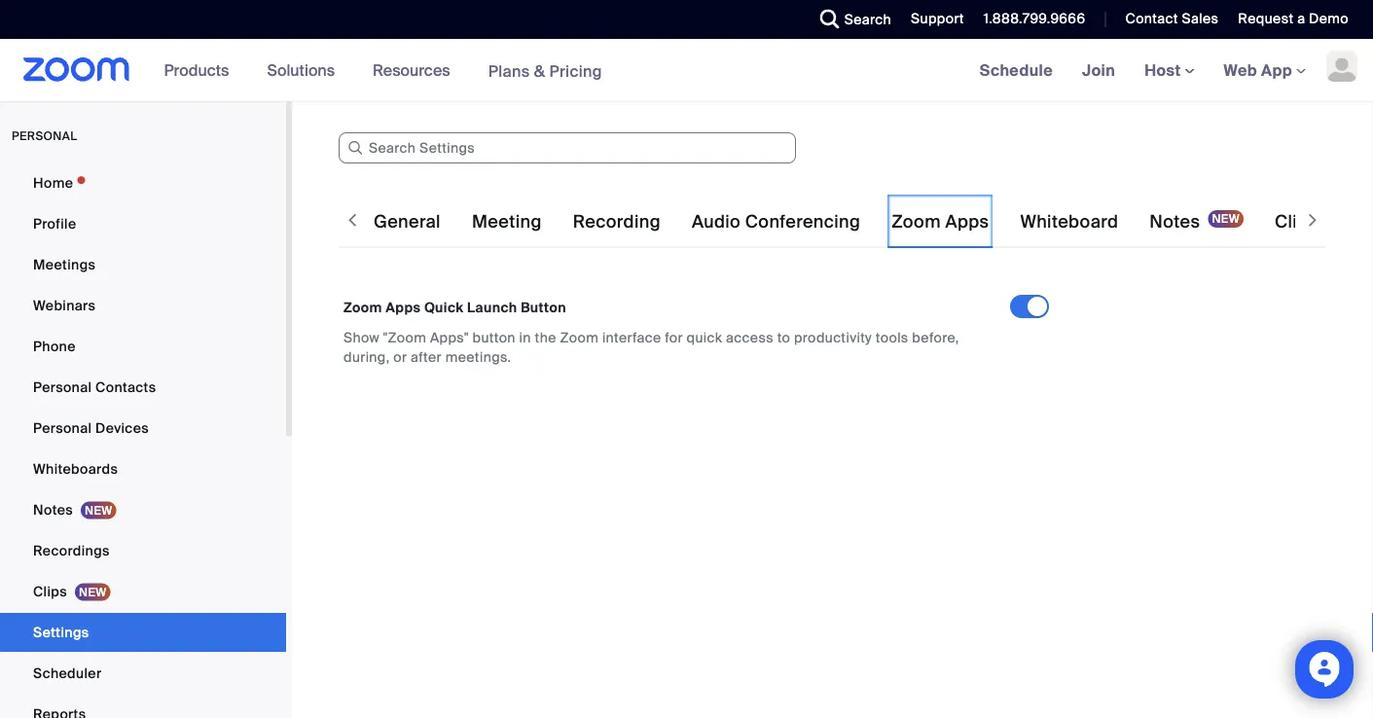 Task type: vqa. For each thing, say whether or not it's contained in the screenshot.
Plans
yes



Task type: describe. For each thing, give the bounding box(es) containing it.
meetings.
[[446, 348, 512, 366]]

personal contacts link
[[0, 368, 286, 407]]

search button
[[806, 0, 897, 39]]

scroll right image
[[1303, 210, 1323, 230]]

web app
[[1224, 60, 1293, 80]]

during,
[[344, 348, 390, 366]]

resources
[[373, 60, 450, 80]]

app
[[1262, 60, 1293, 80]]

personal devices link
[[0, 409, 286, 448]]

whiteboard
[[1021, 211, 1119, 233]]

meetings
[[33, 256, 96, 274]]

productivity
[[794, 329, 872, 347]]

host button
[[1145, 60, 1195, 80]]

1.888.799.9666
[[984, 10, 1086, 28]]

host
[[1145, 60, 1185, 80]]

zoom for zoom apps quick launch button
[[344, 298, 382, 316]]

contacts
[[95, 378, 156, 396]]

join
[[1083, 60, 1116, 80]]

banner containing products
[[0, 39, 1374, 103]]

zoom apps
[[892, 211, 989, 233]]

clips link
[[0, 572, 286, 611]]

conferencing
[[745, 211, 861, 233]]

products button
[[164, 39, 238, 101]]

quick
[[687, 329, 723, 347]]

pricing
[[549, 61, 602, 81]]

or
[[393, 348, 407, 366]]

whiteboards
[[33, 460, 118, 478]]

demo
[[1309, 10, 1349, 28]]

launch
[[467, 298, 517, 316]]

product information navigation
[[150, 39, 617, 103]]

devices
[[95, 419, 149, 437]]

zoom for zoom apps
[[892, 211, 941, 233]]

recordings link
[[0, 532, 286, 570]]

scroll left image
[[343, 210, 362, 230]]

meeting
[[472, 211, 542, 233]]

settings link
[[0, 613, 286, 652]]

quick
[[424, 298, 464, 316]]

clips inside personal menu menu
[[33, 583, 67, 601]]

meetings link
[[0, 245, 286, 284]]

before,
[[913, 329, 959, 347]]

personal devices
[[33, 419, 149, 437]]

after
[[411, 348, 442, 366]]

products
[[164, 60, 229, 80]]

plans & pricing
[[488, 61, 602, 81]]

the
[[535, 329, 557, 347]]

scheduler link
[[0, 654, 286, 693]]



Task type: locate. For each thing, give the bounding box(es) containing it.
1 vertical spatial notes
[[33, 501, 73, 519]]

settings
[[33, 624, 89, 642]]

general
[[374, 211, 441, 233]]

for
[[665, 329, 683, 347]]

2 personal from the top
[[33, 419, 92, 437]]

apps inside tabs of my account settings page tab list
[[946, 211, 989, 233]]

recording
[[573, 211, 661, 233]]

sales
[[1182, 10, 1219, 28]]

to
[[777, 329, 791, 347]]

notes inside notes link
[[33, 501, 73, 519]]

profile
[[33, 215, 76, 233]]

button
[[521, 298, 566, 316]]

profile link
[[0, 204, 286, 243]]

contact sales link
[[1111, 0, 1224, 39], [1126, 10, 1219, 28]]

Search Settings text field
[[339, 132, 796, 164]]

tools
[[876, 329, 909, 347]]

personal inside personal contacts link
[[33, 378, 92, 396]]

web
[[1224, 60, 1258, 80]]

recordings
[[33, 542, 110, 560]]

request a demo link
[[1224, 0, 1374, 39], [1239, 10, 1349, 28]]

0 vertical spatial personal
[[33, 378, 92, 396]]

clips
[[1275, 211, 1318, 233], [33, 583, 67, 601]]

1 vertical spatial clips
[[33, 583, 67, 601]]

1 horizontal spatial notes
[[1150, 211, 1201, 233]]

in
[[519, 329, 531, 347]]

phone link
[[0, 327, 286, 366]]

personal for personal devices
[[33, 419, 92, 437]]

zoom inside tabs of my account settings page tab list
[[892, 211, 941, 233]]

audio conferencing
[[692, 211, 861, 233]]

0 vertical spatial zoom
[[892, 211, 941, 233]]

phone
[[33, 337, 76, 355]]

zoom inside the 'show "zoom apps" button in the zoom interface for quick access to productivity tools before, during, or after meetings.'
[[560, 329, 599, 347]]

whiteboards link
[[0, 450, 286, 489]]

1 horizontal spatial apps
[[946, 211, 989, 233]]

interface
[[602, 329, 661, 347]]

personal menu menu
[[0, 164, 286, 718]]

search
[[845, 10, 892, 28]]

1 vertical spatial apps
[[386, 298, 421, 316]]

"zoom
[[383, 329, 427, 347]]

request a demo
[[1239, 10, 1349, 28]]

show
[[344, 329, 380, 347]]

schedule link
[[965, 39, 1068, 101]]

scheduler
[[33, 664, 102, 682]]

webinars
[[33, 296, 96, 314]]

2 horizontal spatial zoom
[[892, 211, 941, 233]]

apps for zoom apps
[[946, 211, 989, 233]]

zoom apps quick launch button
[[344, 298, 566, 316]]

resources button
[[373, 39, 459, 101]]

access
[[726, 329, 774, 347]]

1 vertical spatial zoom
[[344, 298, 382, 316]]

&
[[534, 61, 545, 81]]

notes link
[[0, 491, 286, 530]]

apps
[[946, 211, 989, 233], [386, 298, 421, 316]]

request
[[1239, 10, 1294, 28]]

show "zoom apps" button in the zoom interface for quick access to productivity tools before, during, or after meetings.
[[344, 329, 959, 366]]

banner
[[0, 39, 1374, 103]]

0 horizontal spatial apps
[[386, 298, 421, 316]]

personal
[[12, 128, 77, 144]]

1.888.799.9666 button
[[969, 0, 1091, 39], [984, 10, 1086, 28]]

personal contacts
[[33, 378, 156, 396]]

solutions
[[267, 60, 335, 80]]

0 horizontal spatial zoom
[[344, 298, 382, 316]]

home
[[33, 174, 73, 192]]

contact
[[1126, 10, 1179, 28]]

join link
[[1068, 39, 1130, 101]]

personal for personal contacts
[[33, 378, 92, 396]]

notes inside tabs of my account settings page tab list
[[1150, 211, 1201, 233]]

0 horizontal spatial notes
[[33, 501, 73, 519]]

tabs of my account settings page tab list
[[370, 195, 1366, 249]]

web app button
[[1224, 60, 1306, 80]]

1 vertical spatial personal
[[33, 419, 92, 437]]

personal down phone
[[33, 378, 92, 396]]

1 horizontal spatial zoom
[[560, 329, 599, 347]]

button
[[473, 329, 516, 347]]

notes
[[1150, 211, 1201, 233], [33, 501, 73, 519]]

audio
[[692, 211, 741, 233]]

personal inside personal devices 'link'
[[33, 419, 92, 437]]

profile picture image
[[1327, 51, 1358, 82]]

contact sales
[[1126, 10, 1219, 28]]

clips inside tabs of my account settings page tab list
[[1275, 211, 1318, 233]]

support
[[911, 10, 965, 28]]

zoom
[[892, 211, 941, 233], [344, 298, 382, 316], [560, 329, 599, 347]]

2 vertical spatial zoom
[[560, 329, 599, 347]]

0 horizontal spatial clips
[[33, 583, 67, 601]]

1 personal from the top
[[33, 378, 92, 396]]

apps"
[[430, 329, 469, 347]]

plans & pricing link
[[488, 61, 602, 81], [488, 61, 602, 81]]

home link
[[0, 164, 286, 202]]

personal up whiteboards
[[33, 419, 92, 437]]

meetings navigation
[[965, 39, 1374, 103]]

solutions button
[[267, 39, 344, 101]]

apps for zoom apps quick launch button
[[386, 298, 421, 316]]

webinars link
[[0, 286, 286, 325]]

support link
[[897, 0, 969, 39], [911, 10, 965, 28]]

0 vertical spatial apps
[[946, 211, 989, 233]]

zoom logo image
[[23, 57, 130, 82]]

1 horizontal spatial clips
[[1275, 211, 1318, 233]]

0 vertical spatial clips
[[1275, 211, 1318, 233]]

personal
[[33, 378, 92, 396], [33, 419, 92, 437]]

schedule
[[980, 60, 1053, 80]]

0 vertical spatial notes
[[1150, 211, 1201, 233]]

a
[[1298, 10, 1306, 28]]

plans
[[488, 61, 530, 81]]



